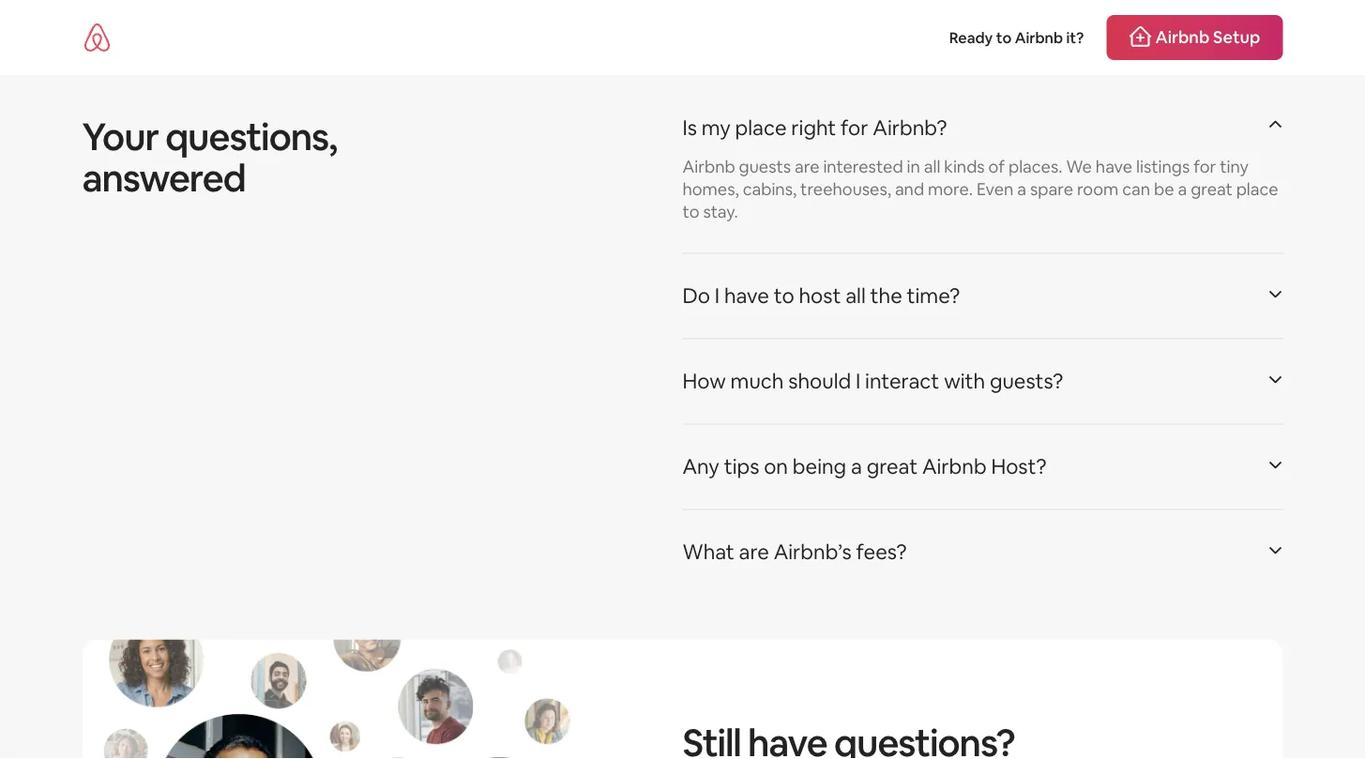 Task type: locate. For each thing, give the bounding box(es) containing it.
0 vertical spatial for
[[841, 115, 868, 142]]

i
[[715, 283, 720, 310], [856, 368, 861, 395]]

have inside dropdown button
[[724, 283, 769, 310]]

0 horizontal spatial have
[[724, 283, 769, 310]]

0 horizontal spatial great
[[867, 454, 918, 480]]

your questions, answered
[[82, 113, 337, 203]]

1 vertical spatial all
[[845, 283, 866, 310]]

any tips on being a great airbnb host?
[[683, 454, 1047, 480]]

a
[[1017, 178, 1026, 200], [1178, 178, 1187, 200], [851, 454, 862, 480]]

i inside dropdown button
[[856, 368, 861, 395]]

a right being
[[851, 454, 862, 480]]

be
[[1154, 178, 1174, 200]]

1 vertical spatial to
[[683, 201, 699, 223]]

for inside airbnb guests are interested in all kinds of places. we have listings for tiny homes, cabins, treehouses, and more. even a spare room can be a great place to stay.
[[1194, 156, 1216, 178]]

is my place right for airbnb?
[[683, 115, 947, 142]]

0 vertical spatial i
[[715, 283, 720, 310]]

host
[[799, 283, 841, 310]]

are
[[795, 156, 819, 178], [739, 539, 769, 566]]

i inside dropdown button
[[715, 283, 720, 310]]

1 vertical spatial place
[[1236, 178, 1278, 200]]

have up room
[[1096, 156, 1132, 178]]

great inside any tips on being a great airbnb host? dropdown button
[[867, 454, 918, 480]]

0 horizontal spatial to
[[683, 201, 699, 223]]

guests?
[[990, 368, 1063, 395]]

can
[[1122, 178, 1150, 200]]

airbnb left it?
[[1015, 28, 1063, 47]]

all for kinds
[[924, 156, 940, 178]]

guests
[[739, 156, 791, 178]]

how much should i interact with guests?
[[683, 368, 1063, 395]]

for
[[841, 115, 868, 142], [1194, 156, 1216, 178]]

places.
[[1009, 156, 1062, 178]]

fees?
[[856, 539, 907, 566]]

0 horizontal spatial are
[[739, 539, 769, 566]]

for inside dropdown button
[[841, 115, 868, 142]]

to left host
[[774, 283, 794, 310]]

0 vertical spatial great
[[1191, 178, 1233, 200]]

to right ready at right
[[996, 28, 1012, 47]]

for left tiny
[[1194, 156, 1216, 178]]

1 horizontal spatial place
[[1236, 178, 1278, 200]]

setup
[[1213, 26, 1260, 48]]

a down places.
[[1017, 178, 1026, 200]]

all inside airbnb guests are interested in all kinds of places. we have listings for tiny homes, cabins, treehouses, and more. even a spare room can be a great place to stay.
[[924, 156, 940, 178]]

airbnb inside airbnb guests are interested in all kinds of places. we have listings for tiny homes, cabins, treehouses, and more. even a spare room can be a great place to stay.
[[683, 156, 735, 178]]

0 horizontal spatial all
[[845, 283, 866, 310]]

all inside dropdown button
[[845, 283, 866, 310]]

airbnb left "host?" at the bottom right
[[922, 454, 987, 480]]

time?
[[907, 283, 960, 310]]

to inside dropdown button
[[774, 283, 794, 310]]

are down right
[[795, 156, 819, 178]]

all left the
[[845, 283, 866, 310]]

i right the should
[[856, 368, 861, 395]]

for up interested in the top of the page
[[841, 115, 868, 142]]

to left stay.
[[683, 201, 699, 223]]

airbnb
[[1155, 26, 1210, 48], [1015, 28, 1063, 47], [683, 156, 735, 178], [922, 454, 987, 480]]

spare
[[1030, 178, 1073, 200]]

with
[[944, 368, 985, 395]]

1 horizontal spatial all
[[924, 156, 940, 178]]

airbnb inside dropdown button
[[922, 454, 987, 480]]

great right being
[[867, 454, 918, 480]]

1 vertical spatial are
[[739, 539, 769, 566]]

0 horizontal spatial place
[[735, 115, 787, 142]]

1 horizontal spatial great
[[1191, 178, 1233, 200]]

1 vertical spatial have
[[724, 283, 769, 310]]

0 vertical spatial have
[[1096, 156, 1132, 178]]

1 horizontal spatial have
[[1096, 156, 1132, 178]]

all for the
[[845, 283, 866, 310]]

1 horizontal spatial i
[[856, 368, 861, 395]]

in
[[907, 156, 920, 178]]

place up guests
[[735, 115, 787, 142]]

to
[[996, 28, 1012, 47], [683, 201, 699, 223], [774, 283, 794, 310]]

1 vertical spatial i
[[856, 368, 861, 395]]

0 vertical spatial all
[[924, 156, 940, 178]]

have inside airbnb guests are interested in all kinds of places. we have listings for tiny homes, cabins, treehouses, and more. even a spare room can be a great place to stay.
[[1096, 156, 1132, 178]]

0 vertical spatial are
[[795, 156, 819, 178]]

more.
[[928, 178, 973, 200]]

listings
[[1136, 156, 1190, 178]]

how
[[683, 368, 726, 395]]

great down tiny
[[1191, 178, 1233, 200]]

0 horizontal spatial a
[[851, 454, 862, 480]]

all right in
[[924, 156, 940, 178]]

airbnb up homes,
[[683, 156, 735, 178]]

questions,
[[165, 113, 337, 161]]

0 vertical spatial to
[[996, 28, 1012, 47]]

0 horizontal spatial i
[[715, 283, 720, 310]]

1 horizontal spatial to
[[774, 283, 794, 310]]

1 horizontal spatial for
[[1194, 156, 1216, 178]]

place
[[735, 115, 787, 142], [1236, 178, 1278, 200]]

a right be
[[1178, 178, 1187, 200]]

have
[[1096, 156, 1132, 178], [724, 283, 769, 310]]

great
[[1191, 178, 1233, 200], [867, 454, 918, 480]]

1 vertical spatial for
[[1194, 156, 1216, 178]]

place down tiny
[[1236, 178, 1278, 200]]

1 horizontal spatial are
[[795, 156, 819, 178]]

are inside dropdown button
[[739, 539, 769, 566]]

airbnb left the setup
[[1155, 26, 1210, 48]]

we
[[1066, 156, 1092, 178]]

are right what
[[739, 539, 769, 566]]

all
[[924, 156, 940, 178], [845, 283, 866, 310]]

airbnb's
[[774, 539, 852, 566]]

what
[[683, 539, 734, 566]]

0 horizontal spatial for
[[841, 115, 868, 142]]

2 vertical spatial to
[[774, 283, 794, 310]]

0 vertical spatial place
[[735, 115, 787, 142]]

i right do
[[715, 283, 720, 310]]

1 vertical spatial great
[[867, 454, 918, 480]]

cabins,
[[743, 178, 797, 200]]

2 horizontal spatial a
[[1178, 178, 1187, 200]]

any tips on being a great airbnb host? button
[[683, 440, 1283, 494]]

have right do
[[724, 283, 769, 310]]

a inside dropdown button
[[851, 454, 862, 480]]



Task type: describe. For each thing, give the bounding box(es) containing it.
airbnb setup
[[1155, 26, 1260, 48]]

stay.
[[703, 201, 738, 223]]

much
[[730, 368, 784, 395]]

room
[[1077, 178, 1119, 200]]

right
[[791, 115, 836, 142]]

are inside airbnb guests are interested in all kinds of places. we have listings for tiny homes, cabins, treehouses, and more. even a spare room can be a great place to stay.
[[795, 156, 819, 178]]

is
[[683, 115, 697, 142]]

it?
[[1066, 28, 1084, 47]]

kinds
[[944, 156, 985, 178]]

on
[[764, 454, 788, 480]]

do
[[683, 283, 710, 310]]

the
[[870, 283, 902, 310]]

any
[[683, 454, 719, 480]]

being
[[793, 454, 846, 480]]

treehouses,
[[800, 178, 891, 200]]

tips
[[724, 454, 759, 480]]

place inside dropdown button
[[735, 115, 787, 142]]

your
[[82, 113, 158, 161]]

great inside airbnb guests are interested in all kinds of places. we have listings for tiny homes, cabins, treehouses, and more. even a spare room can be a great place to stay.
[[1191, 178, 1233, 200]]

of
[[989, 156, 1005, 178]]

what are airbnb's fees? button
[[683, 525, 1283, 580]]

how much should i interact with guests? button
[[683, 355, 1283, 409]]

tiny
[[1220, 156, 1249, 178]]

my
[[702, 115, 731, 142]]

even
[[977, 178, 1014, 200]]

should
[[788, 368, 851, 395]]

homes,
[[683, 178, 739, 200]]

airbnb guests are interested in all kinds of places. we have listings for tiny homes, cabins, treehouses, and more. even a spare room can be a great place to stay.
[[683, 156, 1278, 223]]

airbnb?
[[873, 115, 947, 142]]

and
[[895, 178, 924, 200]]

airbnb setup link
[[1107, 15, 1283, 60]]

ready to airbnb it?
[[949, 28, 1084, 47]]

do i have to host all the time? button
[[683, 269, 1283, 324]]

is my place right for airbnb? button
[[683, 101, 1283, 156]]

1 horizontal spatial a
[[1017, 178, 1026, 200]]

host?
[[991, 454, 1047, 480]]

to inside airbnb guests are interested in all kinds of places. we have listings for tiny homes, cabins, treehouses, and more. even a spare room can be a great place to stay.
[[683, 201, 699, 223]]

what are airbnb's fees?
[[683, 539, 907, 566]]

place inside airbnb guests are interested in all kinds of places. we have listings for tiny homes, cabins, treehouses, and more. even a spare room can be a great place to stay.
[[1236, 178, 1278, 200]]

interact
[[865, 368, 939, 395]]

answered
[[82, 154, 246, 203]]

2 horizontal spatial to
[[996, 28, 1012, 47]]

do i have to host all the time?
[[683, 283, 960, 310]]

ready
[[949, 28, 993, 47]]

airbnb homepage image
[[82, 23, 112, 53]]

interested
[[823, 156, 903, 178]]



Task type: vqa. For each thing, say whether or not it's contained in the screenshot.
home
no



